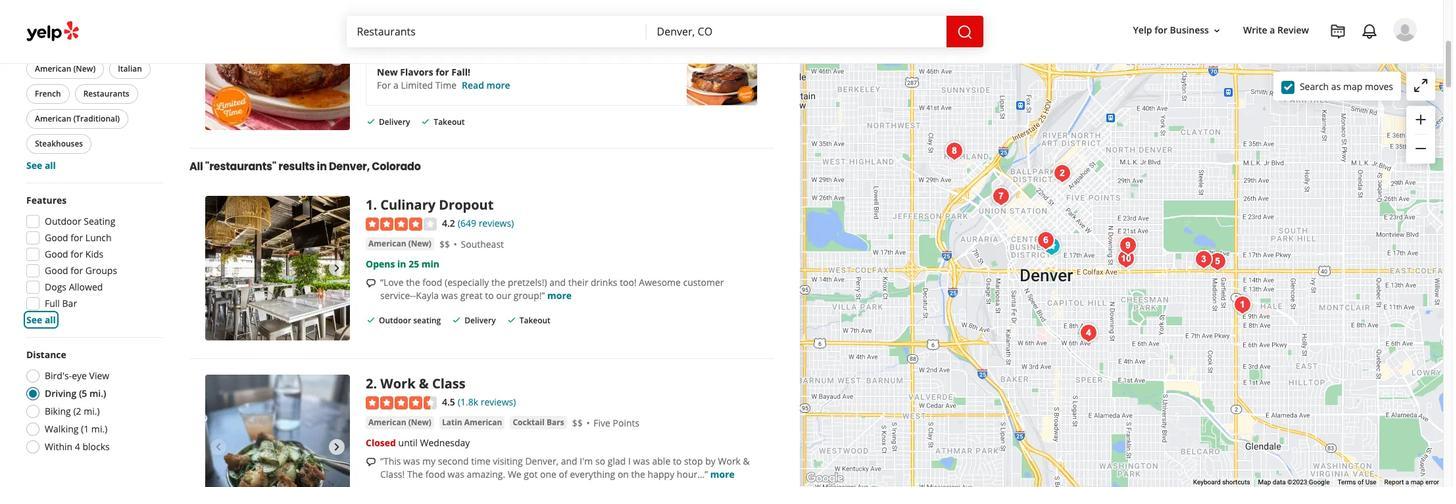Task type: vqa. For each thing, say whether or not it's contained in the screenshot.
topmost american (new) link
yes



Task type: describe. For each thing, give the bounding box(es) containing it.
16 speech v2 image for 1
[[366, 278, 376, 289]]

seating
[[413, 315, 441, 326]]

map for error
[[1411, 479, 1425, 486]]

good for good for kids
[[45, 248, 68, 261]]

(1
[[81, 423, 89, 436]]

within 4 blocks
[[45, 441, 110, 453]]

map for moves
[[1344, 80, 1363, 92]]

0 vertical spatial denver,
[[329, 160, 370, 175]]

denver, inside "this was my second time visiting denver, and i'm so glad i was able to stop by work & class! the food was amazing. we got one of everything on the happy hour…"
[[525, 455, 559, 468]]

amazing.
[[467, 469, 506, 481]]

16 checkmark v2 image for delivery
[[366, 117, 376, 127]]

steakhouses button
[[26, 134, 92, 154]]

16 speech v2 image for 2
[[366, 457, 376, 468]]

was down second
[[448, 469, 465, 481]]

ruby tuesday image
[[205, 0, 350, 131]]

cocktail bars
[[513, 417, 565, 428]]

zoom in image
[[1414, 112, 1429, 127]]

was up the
[[403, 455, 420, 468]]

stop
[[684, 455, 703, 468]]

opens for delivery
[[366, 31, 395, 44]]

see all for features
[[26, 314, 56, 326]]

nolan p. image
[[1394, 18, 1418, 41]]

Near text field
[[657, 24, 936, 39]]

next image for outdoor seating
[[329, 261, 345, 277]]

good for good for lunch
[[45, 232, 68, 244]]

burgers button
[[398, 11, 434, 24]]

food inside "this was my second time visiting denver, and i'm so glad i was able to stop by work & class! the food was amazing. we got one of everything on the happy hour…"
[[426, 469, 446, 481]]

work inside "this was my second time visiting denver, and i'm so glad i was able to stop by work & class! the food was amazing. we got one of everything on the happy hour…"
[[718, 455, 741, 468]]

good for groups
[[45, 265, 117, 277]]

happy
[[648, 469, 675, 481]]

outdoor seating
[[379, 315, 441, 326]]

0 vertical spatial american (new) button
[[26, 59, 104, 79]]

keyboard
[[1194, 479, 1221, 486]]

american (traditional) link
[[439, 11, 533, 24]]

by
[[706, 455, 716, 468]]

$$ for culinary dropout
[[440, 238, 450, 251]]

$$ for work & class
[[572, 417, 583, 430]]

culinary dropout image
[[205, 196, 350, 341]]

0 horizontal spatial takeout
[[434, 117, 465, 128]]

keyboard shortcuts
[[1194, 479, 1251, 486]]

google image
[[804, 471, 847, 488]]

more link for work & class
[[711, 469, 735, 481]]

features
[[26, 194, 67, 207]]

culinary dropout link
[[381, 196, 494, 214]]

see all button for category
[[26, 159, 56, 172]]

second
[[438, 455, 469, 468]]

all "restaurants" results in denver, colorado
[[190, 160, 421, 175]]

1 american (new) link from the top
[[366, 238, 434, 251]]

seating
[[84, 215, 115, 228]]

outdoor for outdoor seating
[[379, 315, 411, 326]]

angelo's taverna image
[[1076, 321, 1102, 347]]

review
[[1278, 24, 1310, 36]]

(649 reviews)
[[458, 217, 514, 230]]

map data ©2023 google
[[1259, 479, 1330, 486]]

got
[[524, 469, 538, 481]]

glad
[[608, 455, 626, 468]]

©2023
[[1288, 479, 1308, 486]]

flavors
[[400, 66, 433, 79]]

previous image for outdoor seating
[[211, 261, 226, 277]]

my
[[423, 455, 436, 468]]

west saloon & kitchen image
[[1033, 228, 1060, 254]]

for for kids
[[71, 248, 83, 261]]

tavernetta image
[[989, 184, 1015, 210]]

yelp
[[1134, 24, 1153, 36]]

16 checkmark v2 image for takeout
[[421, 117, 431, 127]]

outdoor for outdoor seating
[[45, 215, 81, 228]]

more link for culinary dropout
[[548, 290, 572, 302]]

burgers link
[[398, 11, 434, 24]]

their
[[568, 276, 589, 289]]

distance
[[26, 349, 66, 361]]

good for good for groups
[[45, 265, 68, 277]]

our
[[496, 290, 511, 302]]

0 horizontal spatial american (traditional)
[[35, 113, 120, 124]]

16 chevron down v2 image
[[1212, 25, 1223, 36]]

opens for outdoor seating
[[366, 258, 395, 271]]

fall!
[[452, 66, 471, 79]]

was right i at the bottom of page
[[633, 455, 650, 468]]

error
[[1426, 479, 1440, 486]]

(1.8k reviews) link
[[458, 395, 516, 410]]

cocktail
[[513, 417, 545, 428]]

restaurants button
[[75, 84, 138, 104]]

yelp for business button
[[1128, 19, 1228, 42]]

slideshow element for 2
[[205, 375, 350, 488]]

until
[[399, 437, 418, 450]]

4.5 star rating image
[[366, 397, 437, 410]]

in for delivery
[[398, 31, 406, 44]]

0 horizontal spatial work
[[381, 375, 416, 393]]

hour…"
[[677, 469, 708, 481]]

mi.) for biking (2 mi.)
[[84, 405, 100, 418]]

reviews) for 2 . work & class
[[481, 396, 516, 409]]

see for features
[[26, 314, 42, 326]]

dropout
[[439, 196, 494, 214]]

french
[[35, 88, 61, 99]]

lunch
[[85, 232, 112, 244]]

0 horizontal spatial (traditional)
[[73, 113, 120, 124]]

0 horizontal spatial american (traditional) button
[[26, 109, 128, 129]]

terms of use link
[[1338, 479, 1377, 486]]

american (new) button for 1st the american (new) link from the bottom of the page
[[366, 417, 434, 430]]

a inside new flavors for fall! for a limited time read more
[[394, 79, 399, 92]]

olive & finch image
[[1116, 233, 1142, 259]]

american down "4.2 star rating" image
[[369, 238, 406, 249]]

1
[[366, 196, 373, 214]]

4.2 star rating image
[[366, 218, 437, 231]]

southeast
[[461, 238, 504, 251]]

kids
[[85, 248, 104, 261]]

group!"
[[514, 290, 545, 302]]

salad
[[369, 11, 390, 23]]

limited
[[401, 79, 433, 92]]

outdoor seating
[[45, 215, 115, 228]]

service-
[[380, 290, 413, 302]]

to inside "this was my second time visiting denver, and i'm so glad i was able to stop by work & class! the food was amazing. we got one of everything on the happy hour…"
[[673, 455, 682, 468]]

one
[[540, 469, 557, 481]]

1 horizontal spatial delivery
[[465, 315, 496, 326]]

2 american (new) link from the top
[[366, 417, 434, 430]]

i'm
[[580, 455, 593, 468]]

fox and the hen image
[[942, 138, 968, 165]]

was inside '"love the food (especially the pretzels!) and their drinks too! awesome customer service--kayla was great to our group!"'
[[441, 290, 458, 302]]

for for business
[[1155, 24, 1168, 36]]

next image
[[329, 440, 345, 456]]

for for groups
[[71, 265, 83, 277]]

min for outdoor seating
[[422, 258, 440, 271]]

google
[[1310, 479, 1330, 486]]

& inside "this was my second time visiting denver, and i'm so glad i was able to stop by work & class! the food was amazing. we got one of everything on the happy hour…"
[[743, 455, 750, 468]]

(649 reviews) link
[[458, 216, 514, 231]]

1 . culinary dropout
[[366, 196, 494, 214]]

time
[[471, 455, 491, 468]]

great
[[461, 290, 483, 302]]

1 horizontal spatial the
[[492, 276, 506, 289]]

1 horizontal spatial (traditional)
[[482, 11, 530, 23]]

(1.8k
[[458, 396, 479, 409]]

and inside "this was my second time visiting denver, and i'm so glad i was able to stop by work & class! the food was amazing. we got one of everything on the happy hour…"
[[561, 455, 578, 468]]

drinks
[[591, 276, 618, 289]]

"restaurants"
[[205, 160, 276, 175]]

map
[[1259, 479, 1272, 486]]

projects image
[[1331, 24, 1347, 39]]

italian button
[[109, 59, 151, 79]]

4.2 link
[[442, 216, 455, 231]]



Task type: locate. For each thing, give the bounding box(es) containing it.
denver biscuit company image
[[1191, 247, 1218, 273]]

and left their
[[550, 276, 566, 289]]

&
[[419, 375, 429, 393], [743, 455, 750, 468]]

within
[[45, 441, 73, 453]]

1 horizontal spatial more link
[[711, 469, 735, 481]]

2 good from the top
[[45, 248, 68, 261]]

american (new) for second the american (new) link from the bottom of the page's american (new) button
[[369, 238, 432, 249]]

a for write
[[1270, 24, 1276, 36]]

1 vertical spatial map
[[1411, 479, 1425, 486]]

american (new) link down 4.5 star rating image
[[366, 417, 434, 430]]

(traditional)
[[482, 11, 530, 23], [73, 113, 120, 124]]

min for delivery
[[422, 31, 440, 44]]

to left 'our'
[[485, 290, 494, 302]]

next image
[[329, 50, 345, 66], [329, 261, 345, 277]]

american (new) link down "4.2 star rating" image
[[366, 238, 434, 251]]

(new) up closed until wednesday
[[408, 417, 432, 428]]

american (new) for american (new) button to the top
[[35, 63, 96, 74]]

of right one
[[559, 469, 568, 481]]

2 vertical spatial mi.)
[[91, 423, 107, 436]]

0 vertical spatial $$
[[440, 238, 450, 251]]

. up "4.2 star rating" image
[[373, 196, 377, 214]]

i
[[628, 455, 631, 468]]

2 slideshow element from the top
[[205, 196, 350, 341]]

0 vertical spatial in
[[398, 31, 406, 44]]

2 none field from the left
[[657, 24, 936, 39]]

for for lunch
[[71, 232, 83, 244]]

group containing features
[[22, 194, 163, 327]]

2 min from the top
[[422, 258, 440, 271]]

1 next image from the top
[[329, 50, 345, 66]]

1 vertical spatial takeout
[[520, 315, 551, 326]]

& right by
[[743, 455, 750, 468]]

work up 4.5 star rating image
[[381, 375, 416, 393]]

user actions element
[[1123, 16, 1436, 97]]

-
[[413, 290, 416, 302]]

to right able
[[673, 455, 682, 468]]

for inside new flavors for fall! for a limited time read more
[[436, 66, 449, 79]]

1 horizontal spatial &
[[743, 455, 750, 468]]

0 vertical spatial next image
[[329, 50, 345, 66]]

for up good for kids
[[71, 232, 83, 244]]

more inside new flavors for fall! for a limited time read more
[[487, 79, 510, 92]]

a right for
[[394, 79, 399, 92]]

0 vertical spatial mi.)
[[89, 388, 106, 400]]

1 vertical spatial american (new) button
[[366, 238, 434, 251]]

0 vertical spatial 25
[[409, 31, 419, 44]]

1 all from the top
[[45, 159, 56, 172]]

1 vertical spatial more
[[548, 290, 572, 302]]

0 horizontal spatial the
[[406, 276, 420, 289]]

search as map moves
[[1300, 80, 1394, 92]]

(new) up restaurants
[[73, 63, 96, 74]]

american (new) inside group
[[35, 63, 96, 74]]

latin
[[442, 417, 462, 428]]

closed
[[366, 437, 396, 450]]

4.5
[[442, 396, 455, 409]]

wednesday
[[420, 437, 470, 450]]

more link
[[548, 290, 572, 302], [711, 469, 735, 481]]

25 for delivery
[[409, 31, 419, 44]]

see all down the full
[[26, 314, 56, 326]]

0 horizontal spatial to
[[485, 290, 494, 302]]

american (traditional) button up steakhouses
[[26, 109, 128, 129]]

next image left new
[[329, 50, 345, 66]]

2
[[366, 375, 373, 393]]

16 checkmark v2 image down limited
[[421, 117, 431, 127]]

0 vertical spatial see
[[26, 159, 42, 172]]

1 25 from the top
[[409, 31, 419, 44]]

1 none field from the left
[[357, 24, 636, 39]]

(2
[[73, 405, 81, 418]]

american up "closed"
[[369, 417, 406, 428]]

1 opens in 25 min from the top
[[366, 31, 440, 44]]

work & class link
[[381, 375, 466, 393]]

opens in 25 min for outdoor seating
[[366, 258, 440, 271]]

work right by
[[718, 455, 741, 468]]

. for 2
[[373, 375, 377, 393]]

takeout down time
[[434, 117, 465, 128]]

0 horizontal spatial more
[[487, 79, 510, 92]]

0 horizontal spatial 16 checkmark v2 image
[[452, 315, 462, 326]]

2 opens in 25 min from the top
[[366, 258, 440, 271]]

customer
[[684, 276, 724, 289]]

min up kayla
[[422, 258, 440, 271]]

more for culinary dropout
[[548, 290, 572, 302]]

american (traditional)
[[442, 11, 530, 23], [35, 113, 120, 124]]

None field
[[357, 24, 636, 39], [657, 24, 936, 39]]

1 vertical spatial mi.)
[[84, 405, 100, 418]]

american (new) for american (new) button for 1st the american (new) link from the bottom of the page
[[369, 417, 432, 428]]

for
[[377, 79, 391, 92]]

for up time
[[436, 66, 449, 79]]

min
[[422, 31, 440, 44], [422, 258, 440, 271]]

1 vertical spatial outdoor
[[379, 315, 411, 326]]

blocks
[[83, 441, 110, 453]]

1 horizontal spatial to
[[673, 455, 682, 468]]

0 vertical spatial .
[[373, 196, 377, 214]]

report
[[1385, 479, 1405, 486]]

mi.) for walking (1 mi.)
[[91, 423, 107, 436]]

1 vertical spatial opens in 25 min
[[366, 258, 440, 271]]

(new) for american (new) button for 1st the american (new) link from the bottom of the page
[[408, 417, 432, 428]]

2 vertical spatial american (new)
[[369, 417, 432, 428]]

american (traditional) button up find text box
[[439, 11, 533, 24]]

dogs
[[45, 281, 66, 294]]

see all button for features
[[26, 314, 56, 326]]

more down their
[[548, 290, 572, 302]]

2 previous image from the top
[[211, 261, 226, 277]]

1 vertical spatial see all button
[[26, 314, 56, 326]]

bar
[[62, 297, 77, 310]]

opens in 25 min down burgers link
[[366, 31, 440, 44]]

& left class
[[419, 375, 429, 393]]

0 vertical spatial slideshow element
[[205, 0, 350, 131]]

read
[[462, 79, 484, 92]]

a right report
[[1406, 479, 1410, 486]]

potbelly sandwich shop image
[[1039, 234, 1066, 260]]

0 vertical spatial more link
[[548, 290, 572, 302]]

0 horizontal spatial more link
[[548, 290, 572, 302]]

bars
[[547, 417, 565, 428]]

0 horizontal spatial outdoor
[[45, 215, 81, 228]]

1 vertical spatial &
[[743, 455, 750, 468]]

1 16 checkmark v2 image from the left
[[452, 315, 462, 326]]

of
[[559, 469, 568, 481], [1358, 479, 1364, 486]]

more right read
[[487, 79, 510, 92]]

1 horizontal spatial american (traditional)
[[442, 11, 530, 23]]

reviews) up southeast
[[479, 217, 514, 230]]

in up "love
[[398, 258, 406, 271]]

slideshow element for 1
[[205, 196, 350, 341]]

all down steakhouses button in the left of the page
[[45, 159, 56, 172]]

all for features
[[45, 314, 56, 326]]

1 vertical spatial work
[[718, 455, 741, 468]]

min down burgers link
[[422, 31, 440, 44]]

1 vertical spatial see all
[[26, 314, 56, 326]]

4.2
[[442, 217, 455, 230]]

0 horizontal spatial a
[[394, 79, 399, 92]]

group
[[24, 38, 163, 172], [1407, 106, 1436, 164], [22, 194, 163, 327]]

american down category
[[35, 63, 71, 74]]

25 down burgers link
[[409, 31, 419, 44]]

1 vertical spatial see
[[26, 314, 42, 326]]

latin american link
[[440, 417, 505, 430]]

more down by
[[711, 469, 735, 481]]

0 vertical spatial &
[[419, 375, 429, 393]]

(649
[[458, 217, 476, 230]]

1 vertical spatial min
[[422, 258, 440, 271]]

1 vertical spatial and
[[561, 455, 578, 468]]

american down french button
[[35, 113, 71, 124]]

2 opens from the top
[[366, 258, 395, 271]]

terms of use
[[1338, 479, 1377, 486]]

previous image
[[211, 440, 226, 456]]

$$ right bars
[[572, 417, 583, 430]]

0 vertical spatial to
[[485, 290, 494, 302]]

1 vertical spatial reviews)
[[481, 396, 516, 409]]

kayla
[[416, 290, 439, 302]]

16 checkmark v2 image down great
[[452, 315, 462, 326]]

american (new) button up french
[[26, 59, 104, 79]]

0 horizontal spatial delivery
[[379, 117, 410, 128]]

1 vertical spatial in
[[317, 160, 327, 175]]

a
[[1270, 24, 1276, 36], [394, 79, 399, 92], [1406, 479, 1410, 486]]

culinary dropout image
[[1230, 292, 1256, 319]]

more link down their
[[548, 290, 572, 302]]

outdoor
[[45, 215, 81, 228], [379, 315, 411, 326]]

burgers
[[400, 11, 431, 23]]

good down good for lunch
[[45, 248, 68, 261]]

2 vertical spatial american (new) button
[[366, 417, 434, 430]]

25 up -
[[409, 258, 419, 271]]

25 for outdoor seating
[[409, 258, 419, 271]]

american (new) button for second the american (new) link from the bottom of the page
[[366, 238, 434, 251]]

2 see from the top
[[26, 314, 42, 326]]

16 speech v2 image
[[366, 278, 376, 289], [366, 457, 376, 468]]

eye
[[72, 370, 87, 382]]

opens in 25 min up "love
[[366, 258, 440, 271]]

of inside "this was my second time visiting denver, and i'm so glad i was able to stop by work & class! the food was amazing. we got one of everything on the happy hour…"
[[559, 469, 568, 481]]

1 horizontal spatial none field
[[657, 24, 936, 39]]

mi.) right '(2'
[[84, 405, 100, 418]]

american (new) down "4.2 star rating" image
[[369, 238, 432, 249]]

1 horizontal spatial of
[[1358, 479, 1364, 486]]

1 vertical spatial american (traditional)
[[35, 113, 120, 124]]

driving (5 mi.)
[[45, 388, 106, 400]]

everything
[[570, 469, 616, 481]]

1 vertical spatial previous image
[[211, 261, 226, 277]]

the right on
[[632, 469, 646, 481]]

0 vertical spatial see all
[[26, 159, 56, 172]]

2 vertical spatial in
[[398, 258, 406, 271]]

1 horizontal spatial $$
[[572, 417, 583, 430]]

1 vertical spatial a
[[394, 79, 399, 92]]

for right yelp
[[1155, 24, 1168, 36]]

american (new) down 4.5 star rating image
[[369, 417, 432, 428]]

walking (1 mi.)
[[45, 423, 107, 436]]

restaurants
[[83, 88, 129, 99]]

1 vertical spatial next image
[[329, 261, 345, 277]]

a for report
[[1406, 479, 1410, 486]]

1 vertical spatial all
[[45, 314, 56, 326]]

2 all from the top
[[45, 314, 56, 326]]

. for 1
[[373, 196, 377, 214]]

mi.) for driving (5 mi.)
[[89, 388, 106, 400]]

more
[[487, 79, 510, 92], [548, 290, 572, 302], [711, 469, 735, 481]]

(new) for american (new) button to the top
[[73, 63, 96, 74]]

american inside button
[[465, 417, 502, 428]]

in down burgers link
[[398, 31, 406, 44]]

1 horizontal spatial map
[[1411, 479, 1425, 486]]

the inside "this was my second time visiting denver, and i'm so glad i was able to stop by work & class! the food was amazing. we got one of everything on the happy hour…"
[[632, 469, 646, 481]]

notifications image
[[1362, 24, 1378, 39]]

map right as on the right
[[1344, 80, 1363, 92]]

group containing category
[[24, 38, 163, 172]]

1 vertical spatial american (new) link
[[366, 417, 434, 430]]

2 . from the top
[[373, 375, 377, 393]]

denver, up one
[[525, 455, 559, 468]]

1 horizontal spatial takeout
[[520, 315, 551, 326]]

we
[[508, 469, 522, 481]]

16 checkmark v2 image for outdoor seating
[[366, 315, 376, 326]]

1 vertical spatial more link
[[711, 469, 735, 481]]

reviews) for 1 . culinary dropout
[[479, 217, 514, 230]]

american down the (1.8k reviews)
[[465, 417, 502, 428]]

1 slideshow element from the top
[[205, 0, 350, 131]]

for down good for kids
[[71, 265, 83, 277]]

0 vertical spatial (new)
[[73, 63, 96, 74]]

0 horizontal spatial denver,
[[329, 160, 370, 175]]

0 vertical spatial takeout
[[434, 117, 465, 128]]

opens up "love
[[366, 258, 395, 271]]

previous image
[[211, 50, 226, 66], [211, 261, 226, 277]]

walking
[[45, 423, 79, 436]]

1 horizontal spatial outdoor
[[379, 315, 411, 326]]

more for work & class
[[711, 469, 735, 481]]

1 vertical spatial food
[[426, 469, 446, 481]]

new
[[377, 66, 398, 79]]

dogs allowed
[[45, 281, 103, 294]]

0 vertical spatial min
[[422, 31, 440, 44]]

1 vertical spatial denver,
[[525, 455, 559, 468]]

colorado
[[372, 160, 421, 175]]

0 vertical spatial outdoor
[[45, 215, 81, 228]]

and inside '"love the food (especially the pretzels!) and their drinks too! awesome customer service--kayla was great to our group!"'
[[550, 276, 566, 289]]

0 vertical spatial reviews)
[[479, 217, 514, 230]]

16 checkmark v2 image left outdoor seating
[[366, 315, 376, 326]]

takeout
[[434, 117, 465, 128], [520, 315, 551, 326]]

1 see all from the top
[[26, 159, 56, 172]]

0 vertical spatial american (new)
[[35, 63, 96, 74]]

None search field
[[347, 16, 986, 47]]

see all for category
[[26, 159, 56, 172]]

write
[[1244, 24, 1268, 36]]

to inside '"love the food (especially the pretzels!) and their drinks too! awesome customer service--kayla was great to our group!"'
[[485, 290, 494, 302]]

culinary
[[381, 196, 436, 214]]

2 16 speech v2 image from the top
[[366, 457, 376, 468]]

american (new) button down "4.2 star rating" image
[[366, 238, 434, 251]]

the porchetta house image
[[1114, 246, 1140, 272]]

points
[[613, 417, 640, 430]]

0 vertical spatial opens in 25 min
[[366, 31, 440, 44]]

all
[[45, 159, 56, 172], [45, 314, 56, 326]]

american (new) button down 4.5 star rating image
[[366, 417, 434, 430]]

0 vertical spatial (traditional)
[[482, 11, 530, 23]]

(especially
[[445, 276, 489, 289]]

1 vertical spatial (traditional)
[[73, 113, 120, 124]]

. up 4.5 star rating image
[[373, 375, 377, 393]]

16 checkmark v2 image down 'our'
[[507, 315, 517, 326]]

see all
[[26, 159, 56, 172], [26, 314, 56, 326]]

Find text field
[[357, 24, 636, 39]]

american up find field
[[442, 11, 480, 23]]

0 horizontal spatial $$
[[440, 238, 450, 251]]

2 horizontal spatial more
[[711, 469, 735, 481]]

for
[[1155, 24, 1168, 36], [436, 66, 449, 79], [71, 232, 83, 244], [71, 248, 83, 261], [71, 265, 83, 277]]

2 16 checkmark v2 image from the left
[[507, 315, 517, 326]]

zoom out image
[[1414, 141, 1429, 157]]

3 good from the top
[[45, 265, 68, 277]]

0 horizontal spatial none field
[[357, 24, 636, 39]]

16 checkmark v2 image for takeout
[[507, 315, 517, 326]]

american (new)
[[35, 63, 96, 74], [369, 238, 432, 249], [369, 417, 432, 428]]

0 vertical spatial see all button
[[26, 159, 56, 172]]

1 vertical spatial to
[[673, 455, 682, 468]]

1 see from the top
[[26, 159, 42, 172]]

delivery down for
[[379, 117, 410, 128]]

2 vertical spatial good
[[45, 265, 68, 277]]

0 vertical spatial good
[[45, 232, 68, 244]]

4.5 link
[[442, 395, 455, 410]]

work & class image
[[1050, 161, 1076, 187]]

2 see all from the top
[[26, 314, 56, 326]]

a right write
[[1270, 24, 1276, 36]]

0 vertical spatial map
[[1344, 80, 1363, 92]]

3 slideshow element from the top
[[205, 375, 350, 488]]

category
[[26, 38, 68, 51]]

map region
[[729, 0, 1454, 488]]

1 . from the top
[[373, 196, 377, 214]]

16 checkmark v2 image for delivery
[[452, 315, 462, 326]]

see all down steakhouses button in the left of the page
[[26, 159, 56, 172]]

was
[[441, 290, 458, 302], [403, 455, 420, 468], [633, 455, 650, 468], [448, 469, 465, 481]]

1 horizontal spatial denver,
[[525, 455, 559, 468]]

for inside yelp for business button
[[1155, 24, 1168, 36]]

all for category
[[45, 159, 56, 172]]

see up distance
[[26, 314, 42, 326]]

in for outdoor seating
[[398, 258, 406, 271]]

all down the full
[[45, 314, 56, 326]]

see for category
[[26, 159, 42, 172]]

on
[[618, 469, 629, 481]]

previous image for delivery
[[211, 50, 226, 66]]

all
[[190, 160, 203, 175]]

0 vertical spatial american (new) link
[[366, 238, 434, 251]]

1 vertical spatial american (traditional) button
[[26, 109, 128, 129]]

16 checkmark v2 image up colorado
[[366, 117, 376, 127]]

16 checkmark v2 image
[[452, 315, 462, 326], [507, 315, 517, 326]]

see all button down the full
[[26, 314, 56, 326]]

to
[[485, 290, 494, 302], [673, 455, 682, 468]]

(new) for second the american (new) link from the bottom of the page's american (new) button
[[408, 238, 432, 249]]

0 vertical spatial food
[[423, 276, 443, 289]]

(1.8k reviews)
[[458, 396, 516, 409]]

and left i'm
[[561, 455, 578, 468]]

opens down salad link
[[366, 31, 395, 44]]

the up -
[[406, 276, 420, 289]]

0 vertical spatial 16 speech v2 image
[[366, 278, 376, 289]]

visiting
[[493, 455, 523, 468]]

1 horizontal spatial work
[[718, 455, 741, 468]]

moves
[[1366, 80, 1394, 92]]

expand map image
[[1414, 78, 1429, 93]]

1 min from the top
[[422, 31, 440, 44]]

0 horizontal spatial of
[[559, 469, 568, 481]]

0 horizontal spatial &
[[419, 375, 429, 393]]

next image for delivery
[[329, 50, 345, 66]]

4
[[75, 441, 80, 453]]

(new)
[[73, 63, 96, 74], [408, 238, 432, 249], [408, 417, 432, 428]]

2 vertical spatial a
[[1406, 479, 1410, 486]]

0 vertical spatial american (traditional) button
[[439, 11, 533, 24]]

work & class image
[[205, 375, 350, 488]]

16 checkmark v2 image
[[366, 117, 376, 127], [421, 117, 431, 127], [366, 315, 376, 326]]

food up kayla
[[423, 276, 443, 289]]

reviews)
[[479, 217, 514, 230], [481, 396, 516, 409]]

slideshow element
[[205, 0, 350, 131], [205, 196, 350, 341], [205, 375, 350, 488]]

bird's-eye view
[[45, 370, 109, 382]]

for down good for lunch
[[71, 248, 83, 261]]

american (new) button
[[26, 59, 104, 79], [366, 238, 434, 251], [366, 417, 434, 430]]

1 good from the top
[[45, 232, 68, 244]]

write a review
[[1244, 24, 1310, 36]]

able
[[653, 455, 671, 468]]

search image
[[957, 24, 973, 40]]

none field near
[[657, 24, 936, 39]]

2 next image from the top
[[329, 261, 345, 277]]

class
[[432, 375, 466, 393]]

awesome
[[639, 276, 681, 289]]

latin american button
[[440, 417, 505, 430]]

latin american
[[442, 417, 502, 428]]

mi.) right (5
[[89, 388, 106, 400]]

1 horizontal spatial american (traditional) button
[[439, 11, 533, 24]]

french button
[[26, 84, 70, 104]]

(new) down "4.2 star rating" image
[[408, 238, 432, 249]]

class!
[[380, 469, 405, 481]]

american (traditional) up steakhouses
[[35, 113, 120, 124]]

option group
[[22, 349, 163, 458]]

the up 'our'
[[492, 276, 506, 289]]

mi.) right (1
[[91, 423, 107, 436]]

five
[[594, 417, 611, 430]]

delivery down great
[[465, 315, 496, 326]]

food inside '"love the food (especially the pretzels!) and their drinks too! awesome customer service--kayla was great to our group!"'
[[423, 276, 443, 289]]

see down steakhouses button in the left of the page
[[26, 159, 42, 172]]

see all button down steakhouses button in the left of the page
[[26, 159, 56, 172]]

none field find
[[357, 24, 636, 39]]

1 vertical spatial 16 speech v2 image
[[366, 457, 376, 468]]

1 horizontal spatial 16 checkmark v2 image
[[507, 315, 517, 326]]

good up good for kids
[[45, 232, 68, 244]]

2 25 from the top
[[409, 258, 419, 271]]

good up dogs
[[45, 265, 68, 277]]

0 vertical spatial opens
[[366, 31, 395, 44]]

1 vertical spatial $$
[[572, 417, 583, 430]]

(traditional) up find field
[[482, 11, 530, 23]]

2 vertical spatial (new)
[[408, 417, 432, 428]]

1 vertical spatial 25
[[409, 258, 419, 271]]

of left use
[[1358, 479, 1364, 486]]

1 previous image from the top
[[211, 50, 226, 66]]

food down my
[[426, 469, 446, 481]]

1 see all button from the top
[[26, 159, 56, 172]]

american (new) up french
[[35, 63, 96, 74]]

was down (especially
[[441, 290, 458, 302]]

reviews) right (1.8k
[[481, 396, 516, 409]]

16 speech v2 image left "love
[[366, 278, 376, 289]]

2 vertical spatial slideshow element
[[205, 375, 350, 488]]

and
[[550, 276, 566, 289], [561, 455, 578, 468]]

american (traditional) up find text box
[[442, 11, 530, 23]]

$$ down 4.2
[[440, 238, 450, 251]]

outdoor up good for lunch
[[45, 215, 81, 228]]

denver, up 1
[[329, 160, 370, 175]]

fox run cafe image
[[1205, 249, 1231, 275]]

2 see all button from the top
[[26, 314, 56, 326]]

takeout down group!"
[[520, 315, 551, 326]]

16 speech v2 image left "this at the left of page
[[366, 457, 376, 468]]

1 opens from the top
[[366, 31, 395, 44]]

1 16 speech v2 image from the top
[[366, 278, 376, 289]]

biking (2 mi.)
[[45, 405, 100, 418]]

opens in 25 min for delivery
[[366, 31, 440, 44]]

next image left "love
[[329, 261, 345, 277]]

(traditional) down restaurants button
[[73, 113, 120, 124]]

option group containing distance
[[22, 349, 163, 458]]



